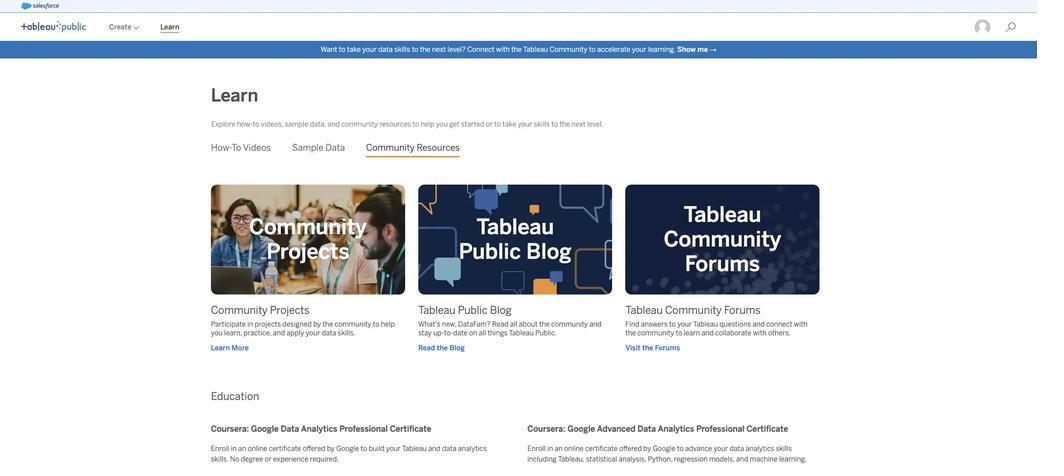 Task type: locate. For each thing, give the bounding box(es) containing it.
offered inside enroll in an online certificate offered by google to build your tableau and data analytics skills. no degree or experience required.
[[303, 445, 326, 453]]

2 horizontal spatial blog
[[527, 239, 572, 264]]

0 horizontal spatial coursera:
[[211, 424, 249, 434]]

0 horizontal spatial read
[[419, 344, 435, 352]]

or
[[486, 120, 493, 128], [265, 455, 272, 464]]

online up 'tableau,'
[[565, 445, 584, 453]]

take right started at the top of page
[[503, 120, 517, 128]]

certificate for data
[[269, 445, 301, 453]]

1 horizontal spatial offered
[[620, 445, 642, 453]]

or right degree
[[265, 455, 272, 464]]

enroll for coursera: google data analytics professional certificate
[[211, 445, 229, 453]]

in inside enroll in an online certificate offered by google to build your tableau and data analytics skills. no degree or experience required.
[[231, 445, 237, 453]]

community inside community projects participate in projects designed by the community to help you learn, practice, and apply your data skills.
[[211, 304, 268, 317]]

degree
[[241, 455, 263, 464]]

data inside community projects participate in projects designed by the community to help you learn, practice, and apply your data skills.
[[322, 329, 336, 337]]

blog inside tableau public blog
[[527, 239, 572, 264]]

coursera: up no
[[211, 424, 249, 434]]

by inside the enroll in an online certificate offered by google to advance your data analytics skills including tableau, statistical analysis, python, regression models, and machine learning.
[[644, 445, 652, 453]]

by for coursera: google data analytics professional certificate
[[327, 445, 335, 453]]

offered for data
[[620, 445, 642, 453]]

1 horizontal spatial or
[[486, 120, 493, 128]]

coursera: for coursera: google advanced data analytics professional certificate
[[528, 424, 566, 434]]

salesforce logo image
[[21, 3, 59, 10]]

data inside enroll in an online certificate offered by google to build your tableau and data analytics skills. no degree or experience required.
[[442, 445, 457, 453]]

1 horizontal spatial by
[[327, 445, 335, 453]]

help for how-
[[421, 120, 435, 128]]

online inside the enroll in an online certificate offered by google to advance your data analytics skills including tableau, statistical analysis, python, regression models, and machine learning.
[[565, 445, 584, 453]]

skills. up learn more link
[[338, 329, 356, 337]]

enroll
[[211, 445, 229, 453], [528, 445, 546, 453]]

by inside enroll in an online certificate offered by google to build your tableau and data analytics skills. no degree or experience required.
[[327, 445, 335, 453]]

certificate inside the enroll in an online certificate offered by google to advance your data analytics skills including tableau, statistical analysis, python, regression models, and machine learning.
[[586, 445, 618, 453]]

1 vertical spatial learn
[[211, 85, 258, 106]]

offered up analysis,
[[620, 445, 642, 453]]

1 vertical spatial skills.
[[211, 455, 229, 464]]

coursera: up the including
[[528, 424, 566, 434]]

public
[[459, 239, 521, 264], [458, 304, 488, 317]]

your inside tableau community forums find answers to your tableau questions and connect with the community to learn and collaborate with others.
[[678, 320, 692, 328]]

things
[[488, 329, 508, 337]]

0 vertical spatial next
[[432, 45, 446, 54]]

2 vertical spatial blog
[[450, 344, 465, 352]]

0 horizontal spatial learning.
[[649, 45, 676, 54]]

offered
[[303, 445, 326, 453], [620, 445, 642, 453]]

analytics
[[301, 424, 338, 434], [658, 424, 695, 434]]

how-
[[237, 120, 253, 128]]

create
[[109, 23, 131, 31]]

2 an from the left
[[555, 445, 563, 453]]

analytics up the enroll in an online certificate offered by google to advance your data analytics skills including tableau, statistical analysis, python, regression models, and machine learning.
[[658, 424, 695, 434]]

in inside community projects participate in projects designed by the community to help you learn, practice, and apply your data skills.
[[248, 320, 253, 328]]

learn more
[[211, 344, 249, 352]]

2 vertical spatial skills
[[777, 445, 792, 453]]

learning.
[[649, 45, 676, 54], [780, 455, 808, 464]]

certificate up experience
[[269, 445, 301, 453]]

online up degree
[[248, 445, 267, 453]]

blog inside tableau public blog what's new, datafam? read all about the community and stay up-to-date on all things tableau public.
[[490, 304, 512, 317]]

in
[[248, 320, 253, 328], [231, 445, 237, 453], [548, 445, 553, 453]]

0 horizontal spatial help
[[381, 320, 395, 328]]

0 vertical spatial tableau community forums link
[[626, 185, 834, 295]]

1 horizontal spatial online
[[565, 445, 584, 453]]

certificate
[[269, 445, 301, 453], [586, 445, 618, 453]]

online inside enroll in an online certificate offered by google to build your tableau and data analytics skills. no degree or experience required.
[[248, 445, 267, 453]]

by up required.
[[327, 445, 335, 453]]

0 horizontal spatial data
[[281, 424, 299, 434]]

2 vertical spatial forums
[[656, 344, 681, 352]]

0 horizontal spatial blog
[[450, 344, 465, 352]]

you
[[436, 120, 448, 128], [211, 329, 223, 337]]

2 certificate from the left
[[586, 445, 618, 453]]

google up degree
[[251, 424, 279, 434]]

public for tableau public blog what's new, datafam? read all about the community and stay up-to-date on all things tableau public.
[[458, 304, 488, 317]]

1 an from the left
[[238, 445, 246, 453]]

professional up advance
[[697, 424, 745, 434]]

0 vertical spatial community projects link
[[211, 185, 419, 295]]

your inside community projects participate in projects designed by the community to help you learn, practice, and apply your data skills.
[[306, 329, 320, 337]]

0 horizontal spatial online
[[248, 445, 267, 453]]

1 horizontal spatial skills.
[[338, 329, 356, 337]]

in up the including
[[548, 445, 553, 453]]

tableau public blog link
[[419, 185, 627, 295], [419, 304, 512, 317]]

0 horizontal spatial offered
[[303, 445, 326, 453]]

in inside the enroll in an online certificate offered by google to advance your data analytics skills including tableau, statistical analysis, python, regression models, and machine learning.
[[548, 445, 553, 453]]

community
[[550, 45, 588, 54], [366, 142, 415, 153], [249, 215, 367, 240], [664, 227, 782, 252], [211, 304, 268, 317], [666, 304, 722, 317]]

1 tableau community forums link from the top
[[626, 185, 834, 295]]

take right the want
[[347, 45, 361, 54]]

community resources link
[[366, 136, 460, 160]]

2 horizontal spatial skills
[[777, 445, 792, 453]]

0 vertical spatial projects
[[267, 239, 350, 264]]

1 vertical spatial all
[[479, 329, 486, 337]]

google inside enroll in an online certificate offered by google to build your tableau and data analytics skills. no degree or experience required.
[[337, 445, 359, 453]]

others.
[[769, 329, 791, 337]]

take
[[347, 45, 361, 54], [503, 120, 517, 128]]

community
[[342, 120, 378, 128], [335, 320, 372, 328], [552, 320, 588, 328], [638, 329, 675, 337]]

projects inside community projects
[[267, 239, 350, 264]]

1 horizontal spatial coursera:
[[528, 424, 566, 434]]

1 horizontal spatial read
[[493, 320, 509, 328]]

community resources
[[366, 142, 460, 153]]

0 horizontal spatial take
[[347, 45, 361, 54]]

1 vertical spatial blog
[[490, 304, 512, 317]]

data right sample
[[326, 142, 345, 153]]

1 horizontal spatial you
[[436, 120, 448, 128]]

2 online from the left
[[565, 445, 584, 453]]

1 horizontal spatial analytics
[[658, 424, 695, 434]]

the up public.
[[540, 320, 550, 328]]

with right 'connect'
[[496, 45, 510, 54]]

0 vertical spatial public
[[459, 239, 521, 264]]

1 community projects link from the top
[[211, 185, 419, 295]]

1 horizontal spatial analytics
[[746, 445, 775, 453]]

1 vertical spatial public
[[458, 304, 488, 317]]

1 certificate from the left
[[269, 445, 301, 453]]

public for tableau public blog
[[459, 239, 521, 264]]

0 horizontal spatial professional
[[340, 424, 388, 434]]

in for coursera: google data analytics professional certificate
[[231, 445, 237, 453]]

0 vertical spatial read
[[493, 320, 509, 328]]

skills.
[[338, 329, 356, 337], [211, 455, 229, 464]]

1 horizontal spatial next
[[572, 120, 586, 128]]

enroll inside enroll in an online certificate offered by google to build your tableau and data analytics skills. no degree or experience required.
[[211, 445, 229, 453]]

learn
[[161, 23, 179, 31], [211, 85, 258, 106], [211, 344, 230, 352]]

sample data
[[292, 142, 345, 153]]

0 horizontal spatial an
[[238, 445, 246, 453]]

community projects participate in projects designed by the community to help you learn, practice, and apply your data skills.
[[211, 304, 395, 337]]

0 vertical spatial forums
[[685, 251, 761, 277]]

next left level?
[[432, 45, 446, 54]]

1 horizontal spatial blog
[[490, 304, 512, 317]]

your
[[363, 45, 377, 54], [633, 45, 647, 54], [518, 120, 533, 128], [678, 320, 692, 328], [306, 329, 320, 337], [386, 445, 401, 453], [714, 445, 729, 453]]

data up experience
[[281, 424, 299, 434]]

the down 'up-'
[[437, 344, 448, 352]]

the
[[420, 45, 431, 54], [512, 45, 522, 54], [560, 120, 570, 128], [323, 320, 333, 328], [540, 320, 550, 328], [626, 329, 636, 337], [437, 344, 448, 352], [643, 344, 654, 352]]

public inside tableau public blog
[[459, 239, 521, 264]]

1 vertical spatial tableau public blog link
[[419, 304, 512, 317]]

help up resources
[[421, 120, 435, 128]]

to
[[339, 45, 346, 54], [412, 45, 419, 54], [589, 45, 596, 54], [253, 120, 259, 128], [413, 120, 419, 128], [495, 120, 501, 128], [552, 120, 558, 128], [373, 320, 380, 328], [670, 320, 676, 328], [676, 329, 683, 337], [361, 445, 367, 453], [678, 445, 684, 453]]

read down stay
[[419, 344, 435, 352]]

2 horizontal spatial with
[[795, 320, 808, 328]]

python,
[[648, 455, 673, 464]]

0 vertical spatial blog
[[527, 239, 572, 264]]

0 horizontal spatial certificate
[[390, 424, 432, 434]]

read the blog link
[[419, 343, 613, 354]]

certificate inside enroll in an online certificate offered by google to build your tableau and data analytics skills. no degree or experience required.
[[269, 445, 301, 453]]

0 horizontal spatial skills
[[395, 45, 411, 54]]

1 coursera: from the left
[[211, 424, 249, 434]]

community inside tableau community forums find answers to your tableau questions and connect with the community to learn and collaborate with others.
[[666, 304, 722, 317]]

0 horizontal spatial skills.
[[211, 455, 229, 464]]

coursera: for coursera: google data analytics professional certificate
[[211, 424, 249, 434]]

forums for visit the forums
[[656, 344, 681, 352]]

build
[[369, 445, 385, 453]]

1 horizontal spatial enroll
[[528, 445, 546, 453]]

certificate
[[390, 424, 432, 434], [747, 424, 789, 434]]

and inside the enroll in an online certificate offered by google to advance your data analytics skills including tableau, statistical analysis, python, regression models, and machine learning.
[[737, 455, 749, 464]]

help inside community projects participate in projects designed by the community to help you learn, practice, and apply your data skills.
[[381, 320, 395, 328]]

community projects link
[[211, 185, 419, 295], [211, 304, 310, 317]]

sample data link
[[292, 136, 345, 160]]

1 horizontal spatial take
[[503, 120, 517, 128]]

with left others.
[[754, 329, 767, 337]]

1 online from the left
[[248, 445, 267, 453]]

0 vertical spatial you
[[436, 120, 448, 128]]

show
[[678, 45, 696, 54]]

and inside tableau public blog what's new, datafam? read all about the community and stay up-to-date on all things tableau public.
[[590, 320, 602, 328]]

0 horizontal spatial next
[[432, 45, 446, 54]]

or right started at the top of page
[[486, 120, 493, 128]]

1 vertical spatial read
[[419, 344, 435, 352]]

0 horizontal spatial or
[[265, 455, 272, 464]]

forums inside tableau community forums find answers to your tableau questions and connect with the community to learn and collaborate with others.
[[725, 304, 761, 317]]

0 horizontal spatial all
[[479, 329, 486, 337]]

offered inside the enroll in an online certificate offered by google to advance your data analytics skills including tableau, statistical analysis, python, regression models, and machine learning.
[[620, 445, 642, 453]]

tableau community forums link
[[626, 185, 834, 295], [626, 304, 761, 317]]

learning. right machine
[[780, 455, 808, 464]]

1 vertical spatial community projects link
[[211, 304, 310, 317]]

advance
[[686, 445, 713, 453]]

and
[[328, 120, 340, 128], [590, 320, 602, 328], [753, 320, 765, 328], [273, 329, 285, 337], [702, 329, 714, 337], [429, 445, 441, 453], [737, 455, 749, 464]]

google up required.
[[337, 445, 359, 453]]

1 horizontal spatial learning.
[[780, 455, 808, 464]]

1 vertical spatial you
[[211, 329, 223, 337]]

videos,
[[261, 120, 284, 128]]

1 horizontal spatial an
[[555, 445, 563, 453]]

by
[[314, 320, 321, 328], [327, 445, 335, 453], [644, 445, 652, 453]]

the down find
[[626, 329, 636, 337]]

1 vertical spatial with
[[795, 320, 808, 328]]

0 horizontal spatial enroll
[[211, 445, 229, 453]]

want to take your data skills to the next level? connect with the tableau community to accelerate your learning. show me →
[[321, 45, 717, 54]]

1 horizontal spatial certificate
[[586, 445, 618, 453]]

in up practice,
[[248, 320, 253, 328]]

2 tableau community forums link from the top
[[626, 304, 761, 317]]

2 horizontal spatial data
[[638, 424, 657, 434]]

1 analytics from the left
[[458, 445, 487, 453]]

statistical
[[587, 455, 618, 464]]

with for take
[[496, 45, 510, 54]]

blog
[[527, 239, 572, 264], [490, 304, 512, 317], [450, 344, 465, 352]]

read up things
[[493, 320, 509, 328]]

2 horizontal spatial in
[[548, 445, 553, 453]]

1 vertical spatial next
[[572, 120, 586, 128]]

an
[[238, 445, 246, 453], [555, 445, 563, 453]]

resources
[[380, 120, 411, 128]]

1 horizontal spatial all
[[510, 320, 518, 328]]

next left the level.
[[572, 120, 586, 128]]

go to search image
[[996, 22, 1027, 33]]

1 certificate from the left
[[390, 424, 432, 434]]

1 horizontal spatial in
[[248, 320, 253, 328]]

by right designed on the bottom left of page
[[314, 320, 321, 328]]

the left level?
[[420, 45, 431, 54]]

you down participate
[[211, 329, 223, 337]]

2 coursera: from the left
[[528, 424, 566, 434]]

2 analytics from the left
[[658, 424, 695, 434]]

data inside sample data link
[[326, 142, 345, 153]]

blog for tableau public blog
[[527, 239, 572, 264]]

projects
[[267, 239, 350, 264], [270, 304, 310, 317]]

1 enroll from the left
[[211, 445, 229, 453]]

explore how-to videos, sample data, and community resources to help you get started or to take your skills to the next level.
[[212, 120, 604, 128]]

0 horizontal spatial analytics
[[301, 424, 338, 434]]

projects inside community projects participate in projects designed by the community to help you learn, practice, and apply your data skills.
[[270, 304, 310, 317]]

enroll in an online certificate offered by google to advance your data analytics skills including tableau, statistical analysis, python, regression models, and machine learning.
[[528, 445, 808, 464]]

the right visit
[[643, 344, 654, 352]]

forums for tableau community forums
[[685, 251, 761, 277]]

data
[[379, 45, 393, 54], [322, 329, 336, 337], [442, 445, 457, 453], [730, 445, 745, 453]]

0 horizontal spatial analytics
[[458, 445, 487, 453]]

blog inside read the blog link
[[450, 344, 465, 352]]

in up no
[[231, 445, 237, 453]]

forums
[[685, 251, 761, 277], [725, 304, 761, 317], [656, 344, 681, 352]]

all right on
[[479, 329, 486, 337]]

1 analytics from the left
[[301, 424, 338, 434]]

in for coursera: google advanced data analytics professional certificate
[[548, 445, 553, 453]]

0 horizontal spatial you
[[211, 329, 223, 337]]

1 horizontal spatial data
[[326, 142, 345, 153]]

analytics
[[458, 445, 487, 453], [746, 445, 775, 453]]

your inside the enroll in an online certificate offered by google to advance your data analytics skills including tableau, statistical analysis, python, regression models, and machine learning.
[[714, 445, 729, 453]]

1 vertical spatial skills
[[534, 120, 550, 128]]

all
[[510, 320, 518, 328], [479, 329, 486, 337]]

google up 'python,'
[[653, 445, 676, 453]]

public inside tableau public blog what's new, datafam? read all about the community and stay up-to-date on all things tableau public.
[[458, 304, 488, 317]]

tableau inside tableau public blog
[[477, 215, 554, 240]]

1 vertical spatial projects
[[270, 304, 310, 317]]

help for projects
[[381, 320, 395, 328]]

skills inside the enroll in an online certificate offered by google to advance your data analytics skills including tableau, statistical analysis, python, regression models, and machine learning.
[[777, 445, 792, 453]]

an inside enroll in an online certificate offered by google to build your tableau and data analytics skills. no degree or experience required.
[[238, 445, 246, 453]]

data right advanced
[[638, 424, 657, 434]]

you inside community projects participate in projects designed by the community to help you learn, practice, and apply your data skills.
[[211, 329, 223, 337]]

read
[[493, 320, 509, 328], [419, 344, 435, 352]]

the inside tableau public blog what's new, datafam? read all about the community and stay up-to-date on all things tableau public.
[[540, 320, 550, 328]]

an inside the enroll in an online certificate offered by google to advance your data analytics skills including tableau, statistical analysis, python, regression models, and machine learning.
[[555, 445, 563, 453]]

0 vertical spatial learn
[[161, 23, 179, 31]]

0 horizontal spatial with
[[496, 45, 510, 54]]

0 horizontal spatial certificate
[[269, 445, 301, 453]]

2 horizontal spatial by
[[644, 445, 652, 453]]

1 offered from the left
[[303, 445, 326, 453]]

2 analytics from the left
[[746, 445, 775, 453]]

greg.robinson3551 image
[[975, 18, 992, 36]]

learning. left show
[[649, 45, 676, 54]]

experience
[[273, 455, 309, 464]]

2 enroll from the left
[[528, 445, 546, 453]]

2 offered from the left
[[620, 445, 642, 453]]

1 horizontal spatial certificate
[[747, 424, 789, 434]]

1 horizontal spatial help
[[421, 120, 435, 128]]

with right connect
[[795, 320, 808, 328]]

all left about
[[510, 320, 518, 328]]

1 vertical spatial learning.
[[780, 455, 808, 464]]

1 vertical spatial forums
[[725, 304, 761, 317]]

2 certificate from the left
[[747, 424, 789, 434]]

1 vertical spatial or
[[265, 455, 272, 464]]

analysis,
[[619, 455, 647, 464]]

certificate up statistical
[[586, 445, 618, 453]]

0 horizontal spatial by
[[314, 320, 321, 328]]

connect
[[468, 45, 495, 54]]

the left the level.
[[560, 120, 570, 128]]

1 tableau public blog link from the top
[[419, 185, 627, 295]]

0 vertical spatial with
[[496, 45, 510, 54]]

the right designed on the bottom left of page
[[323, 320, 333, 328]]

2 tableau public blog link from the top
[[419, 304, 512, 317]]

an for coursera: google advanced data analytics professional certificate
[[555, 445, 563, 453]]

0 vertical spatial tableau public blog link
[[419, 185, 627, 295]]

1 horizontal spatial professional
[[697, 424, 745, 434]]

you left "get"
[[436, 120, 448, 128]]

analytics up required.
[[301, 424, 338, 434]]

level.
[[588, 120, 604, 128]]

offered up required.
[[303, 445, 326, 453]]

visit
[[626, 344, 641, 352]]

skills. inside community projects participate in projects designed by the community to help you learn, practice, and apply your data skills.
[[338, 329, 356, 337]]

tableau inside enroll in an online certificate offered by google to build your tableau and data analytics skills. no degree or experience required.
[[402, 445, 427, 453]]

enroll inside the enroll in an online certificate offered by google to advance your data analytics skills including tableau, statistical analysis, python, regression models, and machine learning.
[[528, 445, 546, 453]]

enroll in an online certificate offered by google to build your tableau and data analytics skills. no degree or experience required.
[[211, 445, 487, 464]]

by inside community projects participate in projects designed by the community to help you learn, practice, and apply your data skills.
[[314, 320, 321, 328]]

forums inside the "tableau community forums"
[[685, 251, 761, 277]]

by up 'python,'
[[644, 445, 652, 453]]

practice,
[[244, 329, 272, 337]]

skills. inside enroll in an online certificate offered by google to build your tableau and data analytics skills. no degree or experience required.
[[211, 455, 229, 464]]

0 vertical spatial help
[[421, 120, 435, 128]]

professional up build
[[340, 424, 388, 434]]

1 horizontal spatial skills
[[534, 120, 550, 128]]

0 vertical spatial or
[[486, 120, 493, 128]]

1 vertical spatial tableau community forums link
[[626, 304, 761, 317]]

skills. left no
[[211, 455, 229, 464]]

an up 'tableau,'
[[555, 445, 563, 453]]

0 vertical spatial skills.
[[338, 329, 356, 337]]

0 horizontal spatial in
[[231, 445, 237, 453]]

1 vertical spatial help
[[381, 320, 395, 328]]

an up no
[[238, 445, 246, 453]]

2 vertical spatial with
[[754, 329, 767, 337]]

help left "what's"
[[381, 320, 395, 328]]



Task type: vqa. For each thing, say whether or not it's contained in the screenshot.
Read within the tableau public blog what's new, datafam? read all about the community and stay up-to-date on all things tableau public.
yes



Task type: describe. For each thing, give the bounding box(es) containing it.
tableau public blog what's new, datafam? read all about the community and stay up-to-date on all things tableau public.
[[419, 304, 602, 337]]

blog for tableau public blog what's new, datafam? read all about the community and stay up-to-date on all things tableau public.
[[490, 304, 512, 317]]

up-
[[434, 329, 444, 337]]

find
[[626, 320, 640, 328]]

what's
[[419, 320, 441, 328]]

projects
[[255, 320, 281, 328]]

0 vertical spatial all
[[510, 320, 518, 328]]

community inside tableau public blog what's new, datafam? read all about the community and stay up-to-date on all things tableau public.
[[552, 320, 588, 328]]

and inside community projects participate in projects designed by the community to help you learn, practice, and apply your data skills.
[[273, 329, 285, 337]]

community inside community projects participate in projects designed by the community to help you learn, practice, and apply your data skills.
[[335, 320, 372, 328]]

your inside enroll in an online certificate offered by google to build your tableau and data analytics skills. no degree or experience required.
[[386, 445, 401, 453]]

what's new, datafam? read all about the community and stay up-to-date on all things tableau public. image
[[419, 185, 627, 295]]

to
[[232, 142, 241, 153]]

1 professional from the left
[[340, 424, 388, 434]]

you for projects
[[211, 329, 223, 337]]

the right 'connect'
[[512, 45, 522, 54]]

tableau public blog
[[459, 215, 572, 264]]

how-
[[211, 142, 232, 153]]

→
[[710, 45, 717, 54]]

coursera: google data analytics professional certificate
[[211, 424, 432, 434]]

analytics inside the enroll in an online certificate offered by google to advance your data analytics skills including tableau, statistical analysis, python, regression models, and machine learning.
[[746, 445, 775, 453]]

enroll for coursera: google advanced data analytics professional certificate
[[528, 445, 546, 453]]

2 vertical spatial learn
[[211, 344, 230, 352]]

how-to videos link
[[211, 136, 271, 160]]

google inside the enroll in an online certificate offered by google to advance your data analytics skills including tableau, statistical analysis, python, regression models, and machine learning.
[[653, 445, 676, 453]]

started
[[462, 120, 485, 128]]

learn,
[[224, 329, 242, 337]]

learn
[[684, 329, 701, 337]]

1 vertical spatial take
[[503, 120, 517, 128]]

date
[[453, 329, 468, 337]]

to inside enroll in an online certificate offered by google to build your tableau and data analytics skills. no degree or experience required.
[[361, 445, 367, 453]]

blog for read the blog
[[450, 344, 465, 352]]

including
[[528, 455, 557, 464]]

with for forums
[[795, 320, 808, 328]]

the inside tableau community forums find answers to your tableau questions and connect with the community to learn and collaborate with others.
[[626, 329, 636, 337]]

education
[[211, 390, 259, 403]]

the inside community projects participate in projects designed by the community to help you learn, practice, and apply your data skills.
[[323, 320, 333, 328]]

1 horizontal spatial with
[[754, 329, 767, 337]]

2 professional from the left
[[697, 424, 745, 434]]

data,
[[310, 120, 326, 128]]

machine
[[750, 455, 778, 464]]

participate in projects designed by the community to help you learn, practice, and apply your data skills. image
[[211, 185, 419, 295]]

visit the forums link
[[626, 343, 820, 354]]

2 community projects link from the top
[[211, 304, 310, 317]]

learning. inside the enroll in an online certificate offered by google to advance your data analytics skills including tableau, statistical analysis, python, regression models, and machine learning.
[[780, 455, 808, 464]]

designed
[[283, 320, 312, 328]]

new,
[[442, 320, 457, 328]]

google up 'tableau,'
[[568, 424, 596, 434]]

tableau community forums
[[664, 202, 782, 277]]

find answers to your tableau questions and connect with the community to learn and collaborate with others. image
[[626, 185, 834, 295]]

data inside the enroll in an online certificate offered by google to advance your data analytics skills including tableau, statistical analysis, python, regression models, and machine learning.
[[730, 445, 745, 453]]

explore
[[212, 120, 236, 128]]

tableau community forums find answers to your tableau questions and connect with the community to learn and collaborate with others.
[[626, 304, 808, 337]]

coursera: google advanced data analytics professional certificate
[[528, 424, 789, 434]]

logo image
[[21, 21, 86, 32]]

offered for analytics
[[303, 445, 326, 453]]

level?
[[448, 45, 466, 54]]

answers
[[641, 320, 668, 328]]

how-to videos
[[211, 142, 271, 153]]

tableau,
[[558, 455, 585, 464]]

models,
[[710, 455, 735, 464]]

or inside enroll in an online certificate offered by google to build your tableau and data analytics skills. no degree or experience required.
[[265, 455, 272, 464]]

regression
[[675, 455, 708, 464]]

get
[[450, 120, 460, 128]]

no
[[230, 455, 239, 464]]

apply
[[287, 329, 304, 337]]

certificate for advanced
[[586, 445, 618, 453]]

read inside tableau public blog what's new, datafam? read all about the community and stay up-to-date on all things tableau public.
[[493, 320, 509, 328]]

datafam?
[[458, 320, 491, 328]]

connect
[[767, 320, 793, 328]]

about
[[519, 320, 538, 328]]

participate
[[211, 320, 246, 328]]

to inside the enroll in an online certificate offered by google to advance your data analytics skills including tableau, statistical analysis, python, regression models, and machine learning.
[[678, 445, 684, 453]]

more
[[232, 344, 249, 352]]

by for coursera: google advanced data analytics professional certificate
[[644, 445, 652, 453]]

required.
[[310, 455, 339, 464]]

sample
[[292, 142, 324, 153]]

collaborate
[[716, 329, 752, 337]]

public.
[[536, 329, 557, 337]]

community projects
[[249, 215, 367, 264]]

learn more link
[[211, 343, 405, 354]]

accelerate
[[598, 45, 631, 54]]

videos
[[243, 142, 271, 153]]

me
[[698, 45, 708, 54]]

projects for community projects
[[267, 239, 350, 264]]

questions
[[720, 320, 752, 328]]

0 vertical spatial skills
[[395, 45, 411, 54]]

you for how-
[[436, 120, 448, 128]]

an for coursera: google data analytics professional certificate
[[238, 445, 246, 453]]

on
[[469, 329, 478, 337]]

online for data
[[248, 445, 267, 453]]

create button
[[99, 14, 150, 41]]

resources
[[417, 142, 460, 153]]

show me link
[[678, 45, 708, 54]]

tableau inside the "tableau community forums"
[[684, 202, 762, 227]]

stay
[[419, 329, 432, 337]]

read the blog
[[419, 344, 465, 352]]

projects for community projects participate in projects designed by the community to help you learn, practice, and apply your data skills.
[[270, 304, 310, 317]]

learn link
[[150, 14, 190, 41]]

community inside tableau community forums find answers to your tableau questions and connect with the community to learn and collaborate with others.
[[638, 329, 675, 337]]

analytics inside enroll in an online certificate offered by google to build your tableau and data analytics skills. no degree or experience required.
[[458, 445, 487, 453]]

sample
[[285, 120, 309, 128]]

0 vertical spatial take
[[347, 45, 361, 54]]

0 vertical spatial learning.
[[649, 45, 676, 54]]

online for advanced
[[565, 445, 584, 453]]

forums for tableau community forums find answers to your tableau questions and connect with the community to learn and collaborate with others.
[[725, 304, 761, 317]]

visit the forums
[[626, 344, 681, 352]]

want
[[321, 45, 337, 54]]

to-
[[444, 329, 453, 337]]

to inside community projects participate in projects designed by the community to help you learn, practice, and apply your data skills.
[[373, 320, 380, 328]]

and inside enroll in an online certificate offered by google to build your tableau and data analytics skills. no degree or experience required.
[[429, 445, 441, 453]]

advanced
[[597, 424, 636, 434]]



